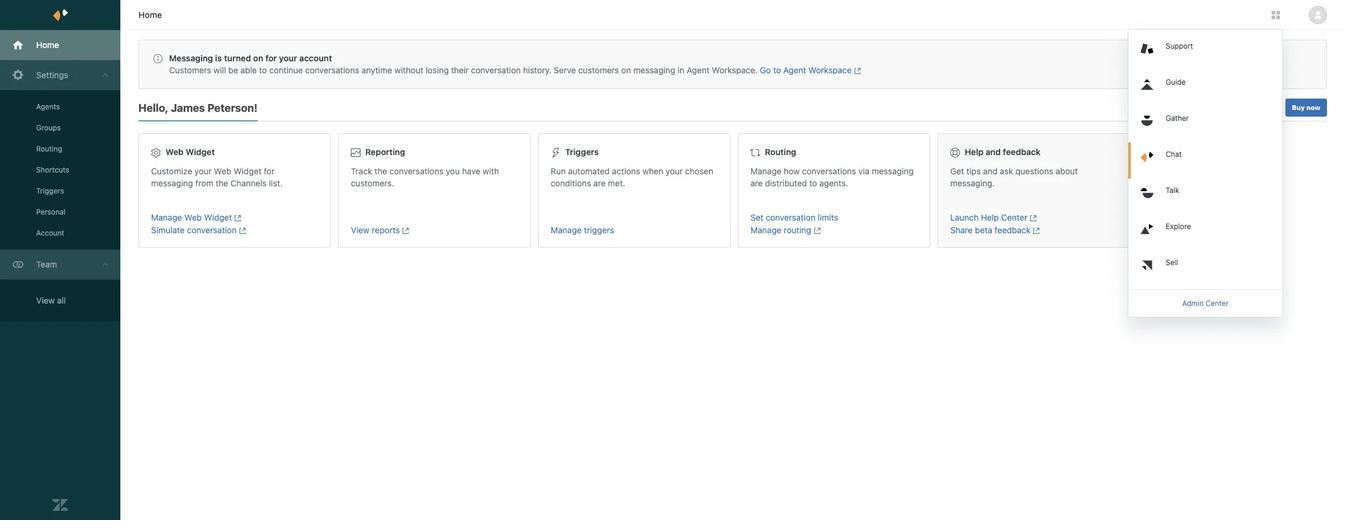 Task type: locate. For each thing, give the bounding box(es) containing it.
your up 'from'
[[195, 166, 212, 176]]

admin
[[1183, 299, 1204, 308]]

web widget
[[166, 147, 215, 157]]

0 horizontal spatial your
[[195, 166, 212, 176]]

messaging down 'customize'
[[151, 178, 193, 188]]

list.
[[269, 178, 283, 188]]

are left distributed
[[751, 178, 763, 188]]

2 are from the left
[[751, 178, 763, 188]]

to
[[259, 65, 267, 75], [773, 65, 781, 75], [810, 178, 817, 188]]

routing up how
[[765, 147, 796, 157]]

0 vertical spatial messaging
[[633, 65, 675, 75]]

1 horizontal spatial center
[[1206, 299, 1229, 308]]

0 vertical spatial and
[[986, 147, 1001, 157]]

web up simulate conversation
[[184, 212, 202, 223]]

1 vertical spatial triggers
[[36, 187, 64, 196]]

1 horizontal spatial conversation
[[471, 65, 521, 75]]

and up ask at the top
[[986, 147, 1001, 157]]

1 vertical spatial web
[[214, 166, 231, 176]]

sell link
[[1131, 251, 1283, 287]]

2 horizontal spatial messaging
[[872, 166, 914, 176]]

1 horizontal spatial agent
[[783, 65, 806, 75]]

to left agents.
[[810, 178, 817, 188]]

how
[[784, 166, 800, 176]]

talk
[[1166, 186, 1180, 195]]

conversation down manage web widget
[[187, 225, 237, 235]]

feedback
[[1003, 147, 1041, 157], [995, 225, 1031, 235]]

and
[[986, 147, 1001, 157], [983, 166, 998, 176]]

get
[[951, 166, 964, 176]]

feedback down launch help center link
[[995, 225, 1031, 235]]

when
[[643, 166, 664, 176]]

1 vertical spatial feedback
[[995, 225, 1031, 235]]

will
[[214, 65, 226, 75]]

buy now button
[[1286, 99, 1327, 117]]

conversations for track the conversations you have with customers.
[[389, 166, 444, 176]]

your right when
[[666, 166, 683, 176]]

0 horizontal spatial are
[[593, 178, 606, 188]]

help up tips
[[965, 147, 984, 157]]

view
[[351, 225, 370, 235], [36, 296, 55, 306]]

1 horizontal spatial the
[[375, 166, 387, 176]]

0 vertical spatial feedback
[[1003, 147, 1041, 157]]

web up channels
[[214, 166, 231, 176]]

1 horizontal spatial to
[[773, 65, 781, 75]]

2 vertical spatial conversation
[[187, 225, 237, 235]]

your
[[279, 53, 297, 63], [195, 166, 212, 176], [666, 166, 683, 176]]

conversations left you
[[389, 166, 444, 176]]

on right customers
[[621, 65, 631, 75]]

routing down groups
[[36, 144, 62, 154]]

continue
[[269, 65, 303, 75]]

buy
[[1292, 104, 1305, 111]]

on up able
[[253, 53, 263, 63]]

and left ask at the top
[[983, 166, 998, 176]]

anytime
[[362, 65, 392, 75]]

1 horizontal spatial triggers
[[565, 147, 599, 157]]

help up share beta feedback
[[981, 212, 999, 223]]

1 horizontal spatial messaging
[[633, 65, 675, 75]]

0 horizontal spatial messaging
[[151, 178, 193, 188]]

ask
[[1000, 166, 1013, 176]]

conversations inside track the conversations you have with customers.
[[389, 166, 444, 176]]

your inside run automated actions when your chosen conditions are met.
[[666, 166, 683, 176]]

agent right in
[[687, 65, 710, 75]]

2 horizontal spatial to
[[810, 178, 817, 188]]

messaging.
[[951, 178, 995, 188]]

0 horizontal spatial on
[[253, 53, 263, 63]]

conversations down "account"
[[305, 65, 359, 75]]

1 horizontal spatial home
[[138, 10, 162, 20]]

widget up customize your web widget for messaging from the channels list.
[[186, 147, 215, 157]]

for up the list. at top left
[[264, 166, 275, 176]]

web up 'customize'
[[166, 147, 184, 157]]

agent
[[687, 65, 710, 75], [783, 65, 806, 75]]

widget up channels
[[234, 166, 262, 176]]

share beta feedback
[[951, 225, 1031, 235]]

0 vertical spatial for
[[265, 53, 277, 63]]

conversations up agents.
[[802, 166, 856, 176]]

1 vertical spatial for
[[264, 166, 275, 176]]

0 horizontal spatial center
[[1001, 212, 1028, 223]]

triggers up automated
[[565, 147, 599, 157]]

messaging
[[169, 53, 213, 63]]

0 horizontal spatial conversation
[[187, 225, 237, 235]]

set conversation limits link
[[751, 212, 918, 223]]

run
[[551, 166, 566, 176]]

buy now
[[1292, 104, 1321, 111]]

0 horizontal spatial the
[[216, 178, 228, 188]]

web
[[166, 147, 184, 157], [214, 166, 231, 176], [184, 212, 202, 223]]

2 horizontal spatial conversation
[[766, 212, 816, 223]]

2 vertical spatial messaging
[[151, 178, 193, 188]]

have
[[462, 166, 481, 176]]

triggers
[[565, 147, 599, 157], [36, 187, 64, 196]]

hello,
[[138, 102, 168, 114]]

manage left triggers
[[551, 225, 582, 235]]

conversations for manage how conversations via messaging are distributed to agents.
[[802, 166, 856, 176]]

hello, james peterson!
[[138, 102, 258, 114]]

the right 'from'
[[216, 178, 228, 188]]

customers.
[[351, 178, 394, 188]]

conversation
[[471, 65, 521, 75], [766, 212, 816, 223], [187, 225, 237, 235]]

messaging right via
[[872, 166, 914, 176]]

0 vertical spatial widget
[[186, 147, 215, 157]]

0 vertical spatial help
[[965, 147, 984, 157]]

manage for manage web widget
[[151, 212, 182, 223]]

1 are from the left
[[593, 178, 606, 188]]

1 vertical spatial on
[[621, 65, 631, 75]]

1 vertical spatial and
[[983, 166, 998, 176]]

1 horizontal spatial are
[[751, 178, 763, 188]]

track
[[351, 166, 372, 176]]

now
[[1307, 104, 1321, 111]]

1 vertical spatial messaging
[[872, 166, 914, 176]]

conversation for simulate conversation
[[187, 225, 237, 235]]

0 vertical spatial the
[[375, 166, 387, 176]]

agent right go
[[783, 65, 806, 75]]

history.
[[523, 65, 552, 75]]

conditions
[[551, 178, 591, 188]]

reports
[[372, 225, 400, 235]]

manage up distributed
[[751, 166, 782, 176]]

widget up the simulate conversation link
[[204, 212, 232, 223]]

manage down set
[[751, 225, 782, 235]]

are down automated
[[593, 178, 606, 188]]

triggers up personal
[[36, 187, 64, 196]]

0 vertical spatial home
[[138, 10, 162, 20]]

zendesk products image
[[1272, 11, 1280, 19]]

be
[[228, 65, 238, 75]]

triggers
[[584, 225, 614, 235]]

manage web widget
[[151, 212, 232, 223]]

0 vertical spatial triggers
[[565, 147, 599, 157]]

view left reports
[[351, 225, 370, 235]]

0 vertical spatial view
[[351, 225, 370, 235]]

their
[[451, 65, 469, 75]]

1 horizontal spatial on
[[621, 65, 631, 75]]

the
[[375, 166, 387, 176], [216, 178, 228, 188]]

2 vertical spatial web
[[184, 212, 202, 223]]

1 vertical spatial home
[[36, 40, 59, 50]]

run automated actions when your chosen conditions are met.
[[551, 166, 714, 188]]

to right able
[[259, 65, 267, 75]]

talk link
[[1131, 179, 1283, 215]]

widget inside customize your web widget for messaging from the channels list.
[[234, 166, 262, 176]]

0 horizontal spatial triggers
[[36, 187, 64, 196]]

conversations inside manage how conversations via messaging are distributed to agents.
[[802, 166, 856, 176]]

messaging inside manage how conversations via messaging are distributed to agents.
[[872, 166, 914, 176]]

1 vertical spatial the
[[216, 178, 228, 188]]

the up customers.
[[375, 166, 387, 176]]

support link
[[1131, 34, 1283, 70]]

you
[[446, 166, 460, 176]]

0 vertical spatial center
[[1001, 212, 1028, 223]]

feedback up the questions
[[1003, 147, 1041, 157]]

go
[[760, 65, 771, 75]]

turned
[[224, 53, 251, 63]]

your up continue
[[279, 53, 297, 63]]

for inside customize your web widget for messaging from the channels list.
[[264, 166, 275, 176]]

1 vertical spatial conversation
[[766, 212, 816, 223]]

manage routing link
[[751, 225, 918, 235]]

conversations
[[305, 65, 359, 75], [389, 166, 444, 176], [802, 166, 856, 176]]

to right go
[[773, 65, 781, 75]]

launch help center
[[951, 212, 1028, 223]]

conversation up routing
[[766, 212, 816, 223]]

help
[[965, 147, 984, 157], [981, 212, 999, 223]]

1 horizontal spatial conversations
[[389, 166, 444, 176]]

2 horizontal spatial web
[[214, 166, 231, 176]]

admin center link
[[1129, 293, 1283, 315]]

launch
[[951, 212, 979, 223]]

1 vertical spatial center
[[1206, 299, 1229, 308]]

2 horizontal spatial your
[[666, 166, 683, 176]]

view left all
[[36, 296, 55, 306]]

0 vertical spatial web
[[166, 147, 184, 157]]

manage triggers link
[[551, 225, 718, 235]]

customers
[[169, 65, 211, 75]]

center up 'share beta feedback' link
[[1001, 212, 1028, 223]]

chat
[[1166, 150, 1182, 159]]

for for widget
[[264, 166, 275, 176]]

conversation for set conversation limits
[[766, 212, 816, 223]]

1 horizontal spatial view
[[351, 225, 370, 235]]

sell
[[1166, 258, 1178, 267]]

personal
[[36, 208, 65, 217]]

0 horizontal spatial web
[[166, 147, 184, 157]]

home
[[138, 10, 162, 20], [36, 40, 59, 50]]

1 vertical spatial view
[[36, 296, 55, 306]]

manage inside manage how conversations via messaging are distributed to agents.
[[751, 166, 782, 176]]

1 vertical spatial widget
[[234, 166, 262, 176]]

team
[[36, 259, 57, 270]]

manage up simulate
[[151, 212, 182, 223]]

reporting
[[365, 147, 405, 157]]

launch help center link
[[951, 212, 1118, 223]]

center
[[1001, 212, 1028, 223], [1206, 299, 1229, 308]]

simulate
[[151, 225, 185, 235]]

widget
[[186, 147, 215, 157], [234, 166, 262, 176], [204, 212, 232, 223]]

2 agent from the left
[[783, 65, 806, 75]]

conversation right their
[[471, 65, 521, 75]]

0 horizontal spatial agent
[[687, 65, 710, 75]]

your inside customize your web widget for messaging from the channels list.
[[195, 166, 212, 176]]

for up continue
[[265, 53, 277, 63]]

are
[[593, 178, 606, 188], [751, 178, 763, 188]]

messaging left in
[[633, 65, 675, 75]]

0 horizontal spatial view
[[36, 296, 55, 306]]

center right admin
[[1206, 299, 1229, 308]]

2 horizontal spatial conversations
[[802, 166, 856, 176]]



Task type: vqa. For each thing, say whether or not it's contained in the screenshot.
manage routing
yes



Task type: describe. For each thing, give the bounding box(es) containing it.
feedback for share beta feedback
[[995, 225, 1031, 235]]

manage routing
[[751, 225, 811, 235]]

0 horizontal spatial to
[[259, 65, 267, 75]]

1 horizontal spatial routing
[[765, 147, 796, 157]]

view reports link
[[351, 225, 518, 235]]

simulate conversation link
[[151, 225, 318, 235]]

track the conversations you have with customers.
[[351, 166, 499, 188]]

met.
[[608, 178, 625, 188]]

actions
[[612, 166, 640, 176]]

1 agent from the left
[[687, 65, 710, 75]]

admin center
[[1183, 299, 1229, 308]]

set conversation limits
[[751, 212, 838, 223]]

the inside track the conversations you have with customers.
[[375, 166, 387, 176]]

workspace.
[[712, 65, 758, 75]]

view for view reports
[[351, 225, 370, 235]]

routing
[[784, 225, 811, 235]]

manage web widget link
[[151, 212, 318, 223]]

1 vertical spatial help
[[981, 212, 999, 223]]

go to agent workspace link
[[760, 65, 861, 75]]

limits
[[818, 212, 838, 223]]

customize
[[151, 166, 192, 176]]

explore
[[1166, 222, 1191, 231]]

manage for manage triggers
[[551, 225, 582, 235]]

beta
[[975, 225, 993, 235]]

about
[[1056, 166, 1078, 176]]

messaging inside customize your web widget for messaging from the channels list.
[[151, 178, 193, 188]]

chat link
[[1131, 143, 1283, 179]]

automated
[[568, 166, 610, 176]]

are inside run automated actions when your chosen conditions are met.
[[593, 178, 606, 188]]

serve
[[554, 65, 576, 75]]

groups
[[36, 123, 61, 132]]

support
[[1166, 42, 1193, 51]]

agents
[[36, 102, 60, 111]]

simulate conversation
[[151, 225, 237, 235]]

settings
[[36, 70, 68, 80]]

feedback for help and feedback
[[1003, 147, 1041, 157]]

customize your web widget for messaging from the channels list.
[[151, 166, 283, 188]]

workspace
[[809, 65, 852, 75]]

guide
[[1166, 78, 1186, 87]]

without
[[395, 65, 423, 75]]

customers
[[578, 65, 619, 75]]

0 horizontal spatial conversations
[[305, 65, 359, 75]]

all
[[57, 296, 66, 306]]

shortcuts
[[36, 166, 69, 175]]

0 vertical spatial conversation
[[471, 65, 521, 75]]

help and feedback
[[965, 147, 1041, 157]]

chosen
[[685, 166, 714, 176]]

able
[[240, 65, 257, 75]]

0 horizontal spatial routing
[[36, 144, 62, 154]]

view reports
[[351, 225, 400, 235]]

web inside customize your web widget for messaging from the channels list.
[[214, 166, 231, 176]]

are inside manage how conversations via messaging are distributed to agents.
[[751, 178, 763, 188]]

in
[[678, 65, 685, 75]]

manage for manage routing
[[751, 225, 782, 235]]

via
[[859, 166, 870, 176]]

account
[[299, 53, 332, 63]]

messaging is turned on for your account
[[169, 53, 332, 63]]

0 horizontal spatial home
[[36, 40, 59, 50]]

view for view all
[[36, 296, 55, 306]]

set
[[751, 212, 764, 223]]

view all
[[36, 296, 66, 306]]

and inside get tips and ask questions about messaging.
[[983, 166, 998, 176]]

questions
[[1016, 166, 1054, 176]]

the inside customize your web widget for messaging from the channels list.
[[216, 178, 228, 188]]

2 vertical spatial widget
[[204, 212, 232, 223]]

manage triggers
[[551, 225, 614, 235]]

guide link
[[1131, 70, 1283, 107]]

explore link
[[1131, 215, 1283, 251]]

get tips and ask questions about messaging.
[[951, 166, 1078, 188]]

1 horizontal spatial web
[[184, 212, 202, 223]]

gather link
[[1131, 107, 1283, 143]]

manage for manage how conversations via messaging are distributed to agents.
[[751, 166, 782, 176]]

share
[[951, 225, 973, 235]]

customers will be able to continue conversations anytime without losing their conversation history. serve customers on messaging in agent workspace.
[[169, 65, 760, 75]]

to inside manage how conversations via messaging are distributed to agents.
[[810, 178, 817, 188]]

distributed
[[765, 178, 807, 188]]

manage how conversations via messaging are distributed to agents.
[[751, 166, 914, 188]]

account
[[36, 229, 64, 238]]

peterson!
[[207, 102, 258, 114]]

james
[[171, 102, 205, 114]]

channels
[[231, 178, 267, 188]]

tips
[[967, 166, 981, 176]]

gather
[[1166, 114, 1189, 123]]

0 vertical spatial on
[[253, 53, 263, 63]]

with
[[483, 166, 499, 176]]

1 horizontal spatial your
[[279, 53, 297, 63]]

is
[[215, 53, 222, 63]]

for for on
[[265, 53, 277, 63]]



